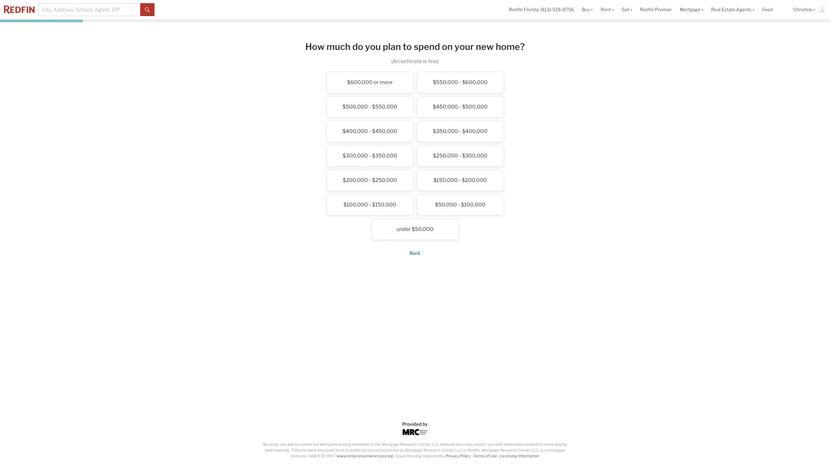 Task type: describe. For each thing, give the bounding box(es) containing it.
housing
[[407, 454, 422, 459]]

0 horizontal spatial research
[[400, 443, 417, 447]]

rent
[[601, 7, 611, 12]]

▾ for christina ▾
[[813, 7, 815, 12]]

have
[[317, 448, 326, 453]]

or inside how much do you plan to spend on your new home? option group
[[374, 79, 379, 85]]

1 vertical spatial $50,000
[[412, 226, 434, 232]]

buy ▾
[[582, 7, 593, 12]]

- for $100,000
[[369, 202, 371, 208]]

opportunity.
[[422, 454, 445, 459]]

participating
[[328, 443, 351, 447]]

redfin premier button
[[636, 0, 676, 19]]

8756
[[562, 7, 574, 12]]

mortgage up housing
[[405, 448, 423, 453]]

rent ▾ button
[[601, 0, 614, 19]]

$600,000 or more
[[347, 79, 393, 85]]

$500,000 - $550,000
[[343, 104, 397, 110]]

1 vertical spatial be
[[340, 448, 344, 453]]

licensing
[[500, 454, 517, 459]]

licensing information link
[[500, 454, 539, 459]]

spend
[[414, 41, 440, 52]]

estimate
[[401, 58, 422, 64]]

policy
[[460, 454, 471, 459]]

new home?
[[476, 41, 525, 52]]

0 vertical spatial $350,000
[[433, 128, 458, 134]]

how
[[305, 41, 325, 52]]

feed button
[[758, 0, 789, 19]]

mortgage
[[547, 448, 565, 453]]

$400,000 - $450,000
[[343, 128, 397, 134]]

(an
[[391, 58, 400, 64]]

mortgage up use
[[481, 448, 499, 453]]

sell ▾ button
[[618, 0, 636, 19]]

0 vertical spatial be
[[294, 443, 299, 447]]

▾ for sell ▾
[[630, 7, 632, 12]]

0 horizontal spatial you
[[280, 443, 287, 447]]

- for $50,000
[[458, 202, 460, 208]]

(an estimate is fine)
[[391, 58, 439, 64]]

1 | from the left
[[472, 454, 473, 459]]

privacy
[[446, 454, 459, 459]]

real
[[711, 7, 721, 12]]

0 vertical spatial llc
[[432, 443, 439, 447]]

1 $300,000 from the left
[[343, 153, 368, 159]]

nmls
[[309, 454, 320, 459]]

on
[[442, 41, 453, 52]]

$200,000 - $250,000
[[343, 177, 397, 183]]

$550,000 - $600,000
[[433, 79, 488, 85]]

- for $400,000
[[369, 128, 371, 134]]

City, Address, School, Agent, ZIP search field
[[38, 3, 140, 16]]

more
[[380, 79, 393, 85]]

redfin for redfin florida: (813)-518-8756
[[509, 7, 523, 12]]

1 horizontal spatial to
[[403, 41, 412, 52]]

real estate agents ▾ link
[[711, 0, 755, 19]]

rent ▾ button
[[597, 0, 618, 19]]

is fine)
[[423, 58, 439, 64]]

id
[[321, 454, 325, 459]]

back button
[[410, 251, 420, 256]]

$50,000 - $100,000
[[435, 202, 485, 208]]

information
[[504, 443, 525, 447]]

2 with from the left
[[495, 443, 503, 447]]

$150,000 - $200,000
[[433, 177, 487, 183]]

is
[[541, 448, 543, 453]]

endorsed
[[382, 448, 399, 453]]

buying
[[555, 443, 567, 447]]

real estate agents ▾ button
[[707, 0, 758, 19]]

estate
[[722, 7, 735, 12]]

▾ for buy ▾
[[591, 7, 593, 12]]

do
[[352, 41, 363, 52]]

of for terms
[[486, 454, 489, 459]]

1 vertical spatial $550,000
[[372, 104, 397, 110]]

www.nmlsconsumeraccess.org link
[[337, 454, 393, 459]]

1 vertical spatial $150,000
[[372, 202, 396, 208]]

1 $500,000 from the left
[[343, 104, 368, 110]]

by using, you will be connected with participating members of the mortgage research center, llc network who may contact you with information related to home buying and financing. these lenders have paid to be included but are not endorsed by mortgage research center, llc or redfin. mortgage research center, llc. is a mortgage licensee - nmls id 1907 (
[[263, 443, 567, 459]]

$300,000 - $350,000
[[343, 153, 397, 159]]

christina ▾
[[793, 7, 815, 12]]

2 vertical spatial to
[[335, 448, 339, 453]]

christina
[[793, 7, 812, 12]]

1 with from the left
[[320, 443, 328, 447]]

(813)-
[[540, 7, 553, 12]]

2 | from the left
[[498, 454, 499, 459]]

redfin.
[[468, 448, 481, 453]]

mortgage inside mortgage ▾ dropdown button
[[680, 7, 700, 12]]

paid
[[327, 448, 334, 453]]

mortgage ▾ button
[[680, 0, 704, 19]]

sell ▾
[[622, 7, 632, 12]]

1 horizontal spatial you
[[365, 41, 381, 52]]

the
[[375, 443, 381, 447]]

mortgage research center image
[[402, 430, 428, 436]]

by
[[263, 443, 268, 447]]

mortgage up endorsed
[[382, 443, 399, 447]]

plan
[[383, 41, 401, 52]]

mortgage ▾ button
[[676, 0, 707, 19]]

1 horizontal spatial $250,000
[[433, 153, 458, 159]]

information
[[518, 454, 539, 459]]

and
[[265, 448, 272, 453]]

use
[[490, 454, 497, 459]]

1 horizontal spatial $450,000
[[433, 104, 458, 110]]

terms of use link
[[473, 454, 497, 459]]

or inside by using, you will be connected with participating members of the mortgage research center, llc network who may contact you with information related to home buying and financing. these lenders have paid to be included but are not endorsed by mortgage research center, llc or redfin. mortgage research center, llc. is a mortgage licensee - nmls id 1907 (
[[463, 448, 467, 453]]

- for $500,000
[[369, 104, 371, 110]]

1 horizontal spatial $550,000
[[433, 79, 458, 85]]

by inside by using, you will be connected with participating members of the mortgage research center, llc network who may contact you with information related to home buying and financing. these lenders have paid to be included but are not endorsed by mortgage research center, llc or redfin. mortgage research center, llc. is a mortgage licensee - nmls id 1907 (
[[400, 448, 404, 453]]

using,
[[269, 443, 279, 447]]

connected
[[300, 443, 319, 447]]

www.nmlsconsumeraccess.org ). equal housing opportunity. privacy policy | terms of use | licensing information
[[337, 454, 539, 459]]

under $50,000
[[397, 226, 434, 232]]

feed
[[762, 7, 773, 12]]

1 horizontal spatial $50,000
[[435, 202, 457, 208]]



Task type: locate. For each thing, give the bounding box(es) containing it.
- down $300,000 - $350,000
[[369, 177, 371, 183]]

$50,000 down $150,000 - $200,000
[[435, 202, 457, 208]]

by
[[423, 422, 428, 427], [400, 448, 404, 453]]

financing.
[[273, 448, 290, 453]]

redfin
[[509, 7, 523, 12], [640, 7, 654, 12]]

by up equal
[[400, 448, 404, 453]]

0 horizontal spatial $100,000
[[343, 202, 368, 208]]

redfin left florida:
[[509, 7, 523, 12]]

$500,000
[[343, 104, 368, 110], [462, 104, 488, 110]]

$250,000 down $300,000 - $350,000
[[372, 177, 397, 183]]

premier
[[655, 7, 672, 12]]

lenders
[[303, 448, 316, 453]]

$300,000
[[343, 153, 368, 159], [462, 153, 487, 159]]

by up mortgage research center image
[[423, 422, 428, 427]]

- for $250,000
[[459, 153, 461, 159]]

0 horizontal spatial $450,000
[[372, 128, 397, 134]]

your
[[455, 41, 474, 52]]

1907
[[326, 454, 335, 459]]

- for $200,000
[[369, 177, 371, 183]]

0 vertical spatial $150,000
[[433, 177, 458, 183]]

buy ▾ button
[[582, 0, 593, 19]]

www.nmlsconsumeraccess.org
[[337, 454, 393, 459]]

to up estimate
[[403, 41, 412, 52]]

2 horizontal spatial to
[[539, 443, 543, 447]]

1 horizontal spatial $400,000
[[462, 128, 487, 134]]

with up have
[[320, 443, 328, 447]]

$250,000 down $350,000 - $400,000
[[433, 153, 458, 159]]

2 $200,000 from the left
[[462, 177, 487, 183]]

2 $500,000 from the left
[[462, 104, 488, 110]]

of left use
[[486, 454, 489, 459]]

center, up information
[[518, 448, 531, 453]]

redfin left premier
[[640, 7, 654, 12]]

5 ▾ from the left
[[752, 7, 755, 12]]

$500,000 up $350,000 - $400,000
[[462, 104, 488, 110]]

you right the contact
[[488, 443, 494, 447]]

2 $300,000 from the left
[[462, 153, 487, 159]]

1 $200,000 from the left
[[343, 177, 368, 183]]

- down lenders
[[307, 454, 308, 459]]

|
[[472, 454, 473, 459], [498, 454, 499, 459]]

1 vertical spatial to
[[539, 443, 543, 447]]

redfin premier
[[640, 7, 672, 12]]

$400,000 up "$250,000 - $300,000"
[[462, 128, 487, 134]]

$350,000 down $450,000 - $500,000
[[433, 128, 458, 134]]

1 horizontal spatial |
[[498, 454, 499, 459]]

).
[[393, 454, 395, 459]]

0 horizontal spatial of
[[370, 443, 374, 447]]

may
[[464, 443, 472, 447]]

$200,000 down "$250,000 - $300,000"
[[462, 177, 487, 183]]

$200,000 down $300,000 - $350,000
[[343, 177, 368, 183]]

- for $450,000
[[459, 104, 461, 110]]

0 horizontal spatial $400,000
[[343, 128, 368, 134]]

$400,000
[[343, 128, 368, 134], [462, 128, 487, 134]]

or up policy
[[463, 448, 467, 453]]

- down $150,000 - $200,000
[[458, 202, 460, 208]]

0 horizontal spatial $200,000
[[343, 177, 368, 183]]

1 horizontal spatial $500,000
[[462, 104, 488, 110]]

1 $400,000 from the left
[[343, 128, 368, 134]]

1 horizontal spatial by
[[423, 422, 428, 427]]

to up the is
[[539, 443, 543, 447]]

0 horizontal spatial to
[[335, 448, 339, 453]]

research up housing
[[400, 443, 417, 447]]

who
[[456, 443, 463, 447]]

1 vertical spatial or
[[463, 448, 467, 453]]

$150,000 down "$200,000 - $250,000"
[[372, 202, 396, 208]]

0 vertical spatial to
[[403, 41, 412, 52]]

- for $300,000
[[369, 153, 371, 159]]

$200,000
[[343, 177, 368, 183], [462, 177, 487, 183]]

$500,000 down $600,000 or more
[[343, 104, 368, 110]]

agents
[[736, 7, 751, 12]]

research up licensing
[[500, 448, 517, 453]]

be up these
[[294, 443, 299, 447]]

how much do you plan to spend on your new home?
[[305, 41, 525, 52]]

0 vertical spatial $450,000
[[433, 104, 458, 110]]

(
[[336, 454, 337, 459]]

▾ right sell
[[630, 7, 632, 12]]

how much do you plan to spend on your new home? option group
[[286, 72, 544, 243]]

3 ▾ from the left
[[630, 7, 632, 12]]

center, down the network
[[442, 448, 454, 453]]

1 vertical spatial of
[[486, 454, 489, 459]]

$100,000 - $150,000
[[343, 202, 396, 208]]

provided
[[402, 422, 422, 427]]

- for $150,000
[[459, 177, 461, 183]]

with up use
[[495, 443, 503, 447]]

1 vertical spatial $350,000
[[372, 153, 397, 159]]

much
[[327, 41, 350, 52]]

redfin for redfin premier
[[640, 7, 654, 12]]

6 ▾ from the left
[[813, 7, 815, 12]]

0 horizontal spatial $550,000
[[372, 104, 397, 110]]

1 horizontal spatial $100,000
[[461, 202, 485, 208]]

2 $100,000 from the left
[[461, 202, 485, 208]]

0 horizontal spatial $300,000
[[343, 153, 368, 159]]

0 vertical spatial $250,000
[[433, 153, 458, 159]]

licensee
[[291, 454, 306, 459]]

0 horizontal spatial or
[[374, 79, 379, 85]]

0 horizontal spatial $250,000
[[372, 177, 397, 183]]

- for $350,000
[[459, 128, 461, 134]]

1 horizontal spatial $200,000
[[462, 177, 487, 183]]

0 horizontal spatial with
[[320, 443, 328, 447]]

$50,000
[[435, 202, 457, 208], [412, 226, 434, 232]]

llc
[[432, 443, 439, 447], [455, 448, 462, 453]]

research up opportunity.
[[424, 448, 441, 453]]

$600,000 up $450,000 - $500,000
[[462, 79, 488, 85]]

1 horizontal spatial llc
[[455, 448, 462, 453]]

$550,000
[[433, 79, 458, 85], [372, 104, 397, 110]]

to up (
[[335, 448, 339, 453]]

| down redfin.
[[472, 454, 473, 459]]

$300,000 up $150,000 - $200,000
[[462, 153, 487, 159]]

terms
[[473, 454, 485, 459]]

▾ right buy
[[591, 7, 593, 12]]

1 horizontal spatial redfin
[[640, 7, 654, 12]]

0 vertical spatial $550,000
[[433, 79, 458, 85]]

llc up privacy policy link
[[455, 448, 462, 453]]

1 vertical spatial by
[[400, 448, 404, 453]]

▾
[[591, 7, 593, 12], [612, 7, 614, 12], [630, 7, 632, 12], [701, 7, 704, 12], [752, 7, 755, 12], [813, 7, 815, 12]]

0 horizontal spatial llc
[[432, 443, 439, 447]]

1 horizontal spatial or
[[463, 448, 467, 453]]

$150,000 up $50,000 - $100,000
[[433, 177, 458, 183]]

1 horizontal spatial $300,000
[[462, 153, 487, 159]]

center,
[[418, 443, 431, 447], [442, 448, 454, 453], [518, 448, 531, 453]]

- down $450,000 - $500,000
[[459, 128, 461, 134]]

will
[[288, 443, 293, 447]]

1 horizontal spatial $150,000
[[433, 177, 458, 183]]

1 vertical spatial $250,000
[[372, 177, 397, 183]]

0 horizontal spatial $50,000
[[412, 226, 434, 232]]

$350,000 - $400,000
[[433, 128, 487, 134]]

▾ left real
[[701, 7, 704, 12]]

1 horizontal spatial $600,000
[[462, 79, 488, 85]]

$550,000 down the is fine)
[[433, 79, 458, 85]]

mortgage
[[680, 7, 700, 12], [382, 443, 399, 447], [405, 448, 423, 453], [481, 448, 499, 453]]

contact
[[473, 443, 487, 447]]

| right use
[[498, 454, 499, 459]]

2 redfin from the left
[[640, 7, 654, 12]]

1 horizontal spatial be
[[340, 448, 344, 453]]

sell ▾ button
[[622, 0, 632, 19]]

- up $400,000 - $450,000
[[369, 104, 371, 110]]

1 vertical spatial $450,000
[[372, 128, 397, 134]]

$250,000
[[433, 153, 458, 159], [372, 177, 397, 183]]

- down $400,000 - $450,000
[[369, 153, 371, 159]]

1 horizontal spatial center,
[[442, 448, 454, 453]]

submit search image
[[145, 7, 150, 12]]

1 $600,000 from the left
[[347, 79, 373, 85]]

$450,000 up $350,000 - $400,000
[[433, 104, 458, 110]]

or left 'more'
[[374, 79, 379, 85]]

$300,000 up "$200,000 - $250,000"
[[343, 153, 368, 159]]

$250,000 - $300,000
[[433, 153, 487, 159]]

0 vertical spatial of
[[370, 443, 374, 447]]

to
[[403, 41, 412, 52], [539, 443, 543, 447], [335, 448, 339, 453]]

with
[[320, 443, 328, 447], [495, 443, 503, 447]]

- up $350,000 - $400,000
[[459, 104, 461, 110]]

0 vertical spatial or
[[374, 79, 379, 85]]

1 horizontal spatial with
[[495, 443, 503, 447]]

privacy policy link
[[446, 454, 471, 459]]

be down participating
[[340, 448, 344, 453]]

1 horizontal spatial $350,000
[[433, 128, 458, 134]]

0 horizontal spatial center,
[[418, 443, 431, 447]]

under
[[397, 226, 411, 232]]

$100,000 down $150,000 - $200,000
[[461, 202, 485, 208]]

rent ▾
[[601, 7, 614, 12]]

- down $350,000 - $400,000
[[459, 153, 461, 159]]

0 horizontal spatial $500,000
[[343, 104, 368, 110]]

$550,000 down 'more'
[[372, 104, 397, 110]]

2 $600,000 from the left
[[462, 79, 488, 85]]

0 horizontal spatial redfin
[[509, 7, 523, 12]]

▾ for mortgage ▾
[[701, 7, 704, 12]]

▾ right rent
[[612, 7, 614, 12]]

$350,000 down $400,000 - $450,000
[[372, 153, 397, 159]]

mortgage left real
[[680, 7, 700, 12]]

you right do
[[365, 41, 381, 52]]

0 vertical spatial $50,000
[[435, 202, 457, 208]]

▾ for rent ▾
[[612, 7, 614, 12]]

$50,000 right under
[[412, 226, 434, 232]]

mortgage ▾
[[680, 7, 704, 12]]

$600,000
[[347, 79, 373, 85], [462, 79, 488, 85]]

$450,000 down $500,000 - $550,000
[[372, 128, 397, 134]]

1 vertical spatial llc
[[455, 448, 462, 453]]

2 $400,000 from the left
[[462, 128, 487, 134]]

a
[[544, 448, 546, 453]]

equal
[[396, 454, 406, 459]]

of for members
[[370, 443, 374, 447]]

0 horizontal spatial by
[[400, 448, 404, 453]]

2 ▾ from the left
[[612, 7, 614, 12]]

redfin florida: (813)-518-8756
[[509, 7, 574, 12]]

redfin inside button
[[640, 7, 654, 12]]

center, up opportunity.
[[418, 443, 431, 447]]

$100,000 down "$200,000 - $250,000"
[[343, 202, 368, 208]]

0 vertical spatial by
[[423, 422, 428, 427]]

0 horizontal spatial $150,000
[[372, 202, 396, 208]]

2 horizontal spatial you
[[488, 443, 494, 447]]

or
[[374, 79, 379, 85], [463, 448, 467, 453]]

- up $450,000 - $500,000
[[459, 79, 461, 85]]

4 ▾ from the left
[[701, 7, 704, 12]]

$450,000
[[433, 104, 458, 110], [372, 128, 397, 134]]

518-
[[553, 7, 562, 12]]

these
[[291, 448, 302, 453]]

but
[[361, 448, 367, 453]]

0 horizontal spatial $600,000
[[347, 79, 373, 85]]

$100,000
[[343, 202, 368, 208], [461, 202, 485, 208]]

0 horizontal spatial |
[[472, 454, 473, 459]]

- for $550,000
[[459, 79, 461, 85]]

$350,000
[[433, 128, 458, 134], [372, 153, 397, 159]]

▾ right christina
[[813, 7, 815, 12]]

you
[[365, 41, 381, 52], [280, 443, 287, 447], [488, 443, 494, 447]]

- down "$200,000 - $250,000"
[[369, 202, 371, 208]]

of left the
[[370, 443, 374, 447]]

related
[[525, 443, 538, 447]]

2 horizontal spatial research
[[500, 448, 517, 453]]

included
[[345, 448, 361, 453]]

- up $50,000 - $100,000
[[459, 177, 461, 183]]

- inside by using, you will be connected with participating members of the mortgage research center, llc network who may contact you with information related to home buying and financing. these lenders have paid to be included but are not endorsed by mortgage research center, llc or redfin. mortgage research center, llc. is a mortgage licensee - nmls id 1907 (
[[307, 454, 308, 459]]

members
[[352, 443, 369, 447]]

1 horizontal spatial research
[[424, 448, 441, 453]]

network
[[440, 443, 455, 447]]

- down $500,000 - $550,000
[[369, 128, 371, 134]]

are
[[368, 448, 374, 453]]

1 $100,000 from the left
[[343, 202, 368, 208]]

you up financing. in the left bottom of the page
[[280, 443, 287, 447]]

llc up opportunity.
[[432, 443, 439, 447]]

buy
[[582, 7, 590, 12]]

1 horizontal spatial of
[[486, 454, 489, 459]]

▾ right agents
[[752, 7, 755, 12]]

llc.
[[532, 448, 540, 453]]

of inside by using, you will be connected with participating members of the mortgage research center, llc network who may contact you with information related to home buying and financing. these lenders have paid to be included but are not endorsed by mortgage research center, llc or redfin. mortgage research center, llc. is a mortgage licensee - nmls id 1907 (
[[370, 443, 374, 447]]

$600,000 left 'more'
[[347, 79, 373, 85]]

back
[[410, 251, 420, 256]]

0 horizontal spatial $350,000
[[372, 153, 397, 159]]

1 ▾ from the left
[[591, 7, 593, 12]]

2 horizontal spatial center,
[[518, 448, 531, 453]]

1 redfin from the left
[[509, 7, 523, 12]]

$400,000 up $300,000 - $350,000
[[343, 128, 368, 134]]

0 horizontal spatial be
[[294, 443, 299, 447]]

florida:
[[524, 7, 539, 12]]



Task type: vqa. For each thing, say whether or not it's contained in the screenshot.
the Buy
yes



